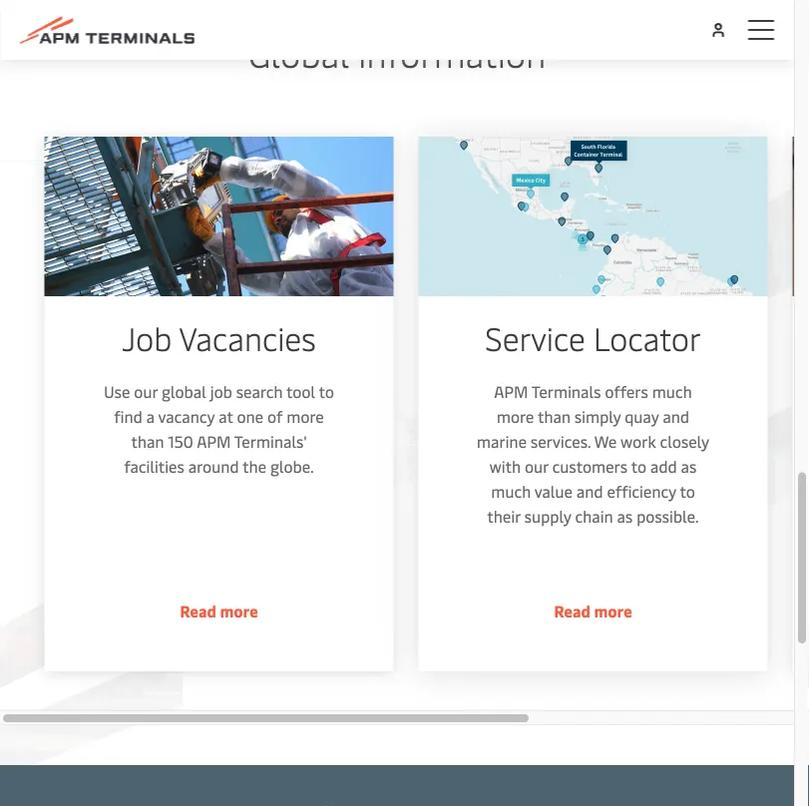 Task type: describe. For each thing, give the bounding box(es) containing it.
our inside 'use our global job search tool to find a vacancy at one of  more than 150 apm terminals' facilities around the globe.'
[[134, 381, 158, 403]]

our inside apm terminals offers much more than simply quay and marine services. we work closely with our customers to add as much value and efficiency to their supply chain as possible.
[[525, 456, 549, 478]]

job vacancies
[[122, 317, 316, 360]]

1 horizontal spatial as
[[682, 456, 697, 478]]

use our global job search tool to find a vacancy at one of  more than 150 apm terminals' facilities around the globe.
[[104, 381, 334, 478]]

use
[[104, 381, 130, 403]]

150
[[168, 431, 194, 453]]

find services offered by apm terminals globally image
[[419, 137, 768, 297]]

apm terminals launches global customer alerts solution image
[[793, 137, 810, 297]]

supply
[[525, 506, 572, 528]]

than inside apm terminals offers much more than simply quay and marine services. we work closely with our customers to add as much value and efficiency to their supply chain as possible.
[[538, 406, 571, 428]]

service locator
[[485, 317, 702, 360]]

service
[[485, 317, 586, 360]]

find
[[114, 406, 143, 428]]

add
[[651, 456, 678, 478]]

to inside 'use our global job search tool to find a vacancy at one of  more than 150 apm terminals' facilities around the globe.'
[[319, 381, 334, 403]]

marine
[[477, 431, 527, 453]]

job
[[122, 317, 172, 360]]

0 horizontal spatial as
[[618, 506, 633, 528]]

apm inside 'use our global job search tool to find a vacancy at one of  more than 150 apm terminals' facilities around the globe.'
[[197, 431, 231, 453]]

closely
[[661, 431, 710, 453]]

1 vertical spatial much
[[492, 481, 531, 503]]

possible.
[[637, 506, 700, 528]]

services.
[[531, 431, 591, 453]]

than inside 'use our global job search tool to find a vacancy at one of  more than 150 apm terminals' facilities around the globe.'
[[131, 431, 164, 453]]

apm terminals offers much more than simply quay and marine services. we work closely with our customers to add as much value and efficiency to their supply chain as possible.
[[477, 381, 710, 528]]

global information
[[248, 29, 547, 77]]

globe.
[[271, 456, 314, 478]]

search
[[236, 381, 283, 403]]

the
[[243, 456, 267, 478]]

read more for locator
[[555, 601, 633, 623]]

with
[[490, 456, 521, 478]]

information
[[359, 29, 547, 77]]

locator
[[594, 317, 702, 360]]

global
[[162, 381, 206, 403]]

efficiency
[[608, 481, 677, 503]]

chain
[[576, 506, 614, 528]]



Task type: locate. For each thing, give the bounding box(es) containing it.
a
[[146, 406, 155, 428]]

than
[[538, 406, 571, 428], [131, 431, 164, 453]]

1 horizontal spatial much
[[653, 381, 693, 403]]

1 horizontal spatial our
[[525, 456, 549, 478]]

much
[[653, 381, 693, 403], [492, 481, 531, 503]]

read more
[[180, 601, 258, 623], [555, 601, 633, 623]]

customers
[[553, 456, 628, 478]]

0 vertical spatial much
[[653, 381, 693, 403]]

much down with
[[492, 481, 531, 503]]

terminals'
[[234, 431, 307, 453]]

as right add at the bottom right
[[682, 456, 697, 478]]

0 horizontal spatial read
[[180, 601, 217, 623]]

apm
[[495, 381, 529, 403], [197, 431, 231, 453]]

read for locator
[[555, 601, 591, 623]]

2 horizontal spatial to
[[680, 481, 696, 503]]

1 vertical spatial our
[[525, 456, 549, 478]]

2 read more from the left
[[555, 601, 633, 623]]

0 vertical spatial our
[[134, 381, 158, 403]]

one
[[237, 406, 264, 428]]

around
[[188, 456, 239, 478]]

tool
[[287, 381, 316, 403]]

0 horizontal spatial and
[[577, 481, 604, 503]]

2 read from the left
[[555, 601, 591, 623]]

1 vertical spatial than
[[131, 431, 164, 453]]

0 horizontal spatial our
[[134, 381, 158, 403]]

0 horizontal spatial read more
[[180, 601, 258, 623]]

we
[[595, 431, 617, 453]]

1 read more from the left
[[180, 601, 258, 623]]

1 horizontal spatial than
[[538, 406, 571, 428]]

0 horizontal spatial than
[[131, 431, 164, 453]]

read
[[180, 601, 217, 623], [555, 601, 591, 623]]

their
[[488, 506, 521, 528]]

and up the closely
[[663, 406, 690, 428]]

more inside 'use our global job search tool to find a vacancy at one of  more than 150 apm terminals' facilities around the globe.'
[[287, 406, 324, 428]]

our up value
[[525, 456, 549, 478]]

and
[[663, 406, 690, 428], [577, 481, 604, 503]]

our
[[134, 381, 158, 403], [525, 456, 549, 478]]

apm up around
[[197, 431, 231, 453]]

0 horizontal spatial apm
[[197, 431, 231, 453]]

1 horizontal spatial read more
[[555, 601, 633, 623]]

simply
[[575, 406, 621, 428]]

more
[[287, 406, 324, 428], [497, 406, 535, 428], [220, 601, 258, 623], [595, 601, 633, 623]]

0 horizontal spatial much
[[492, 481, 531, 503]]

0 vertical spatial apm
[[495, 381, 529, 403]]

1 vertical spatial and
[[577, 481, 604, 503]]

1 vertical spatial apm
[[197, 431, 231, 453]]

work
[[621, 431, 657, 453]]

quay
[[625, 406, 660, 428]]

vacancies
[[179, 317, 316, 360]]

than up services. on the right
[[538, 406, 571, 428]]

1 horizontal spatial and
[[663, 406, 690, 428]]

to up possible.
[[680, 481, 696, 503]]

read more for vacancies
[[180, 601, 258, 623]]

1 vertical spatial as
[[618, 506, 633, 528]]

as down efficiency
[[618, 506, 633, 528]]

more inside apm terminals offers much more than simply quay and marine services. we work closely with our customers to add as much value and efficiency to their supply chain as possible.
[[497, 406, 535, 428]]

job
[[210, 381, 232, 403]]

1 horizontal spatial read
[[555, 601, 591, 623]]

team building event at apm terminals image
[[44, 137, 394, 297]]

facilities
[[124, 456, 185, 478]]

0 vertical spatial to
[[319, 381, 334, 403]]

read for vacancies
[[180, 601, 217, 623]]

much up quay
[[653, 381, 693, 403]]

offers
[[605, 381, 649, 403]]

0 vertical spatial than
[[538, 406, 571, 428]]

1 read from the left
[[180, 601, 217, 623]]

our up a
[[134, 381, 158, 403]]

1 horizontal spatial to
[[632, 456, 647, 478]]

0 horizontal spatial to
[[319, 381, 334, 403]]

vacancy
[[158, 406, 215, 428]]

to
[[319, 381, 334, 403], [632, 456, 647, 478], [680, 481, 696, 503]]

0 vertical spatial and
[[663, 406, 690, 428]]

1 vertical spatial to
[[632, 456, 647, 478]]

0 vertical spatial as
[[682, 456, 697, 478]]

to right tool
[[319, 381, 334, 403]]

global
[[248, 29, 350, 77]]

apm up marine
[[495, 381, 529, 403]]

1 horizontal spatial apm
[[495, 381, 529, 403]]

of
[[268, 406, 283, 428]]

as
[[682, 456, 697, 478], [618, 506, 633, 528]]

2 vertical spatial to
[[680, 481, 696, 503]]

to left add at the bottom right
[[632, 456, 647, 478]]

than down a
[[131, 431, 164, 453]]

value
[[535, 481, 573, 503]]

apm inside apm terminals offers much more than simply quay and marine services. we work closely with our customers to add as much value and efficiency to their supply chain as possible.
[[495, 381, 529, 403]]

and down customers
[[577, 481, 604, 503]]

at
[[219, 406, 233, 428]]

terminals
[[532, 381, 602, 403]]



Task type: vqa. For each thing, say whether or not it's contained in the screenshot.
"marine"
yes



